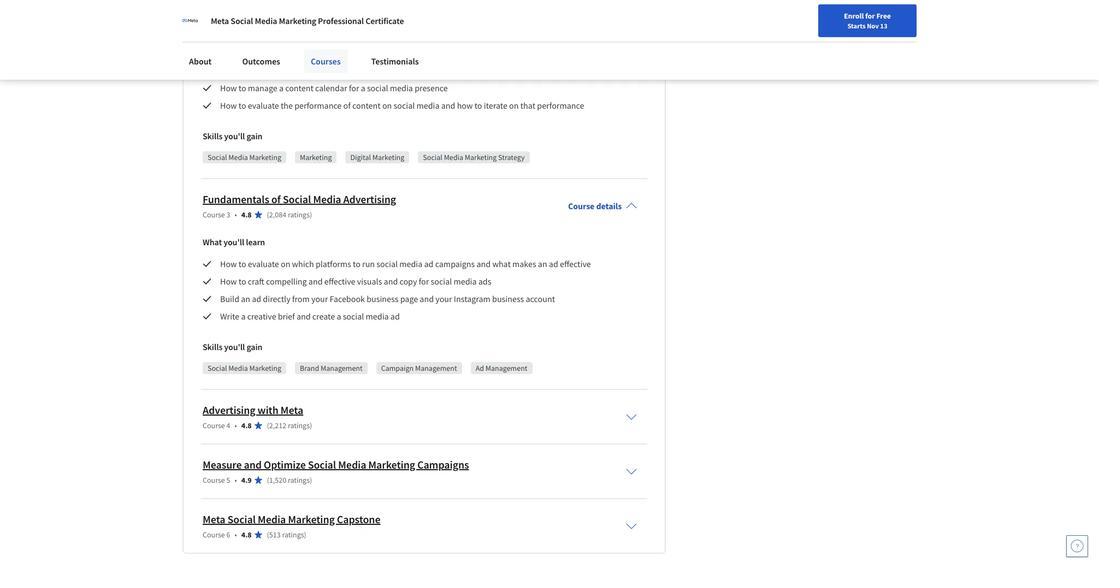 Task type: vqa. For each thing, say whether or not it's contained in the screenshot.
THE FROM
yes



Task type: locate. For each thing, give the bounding box(es) containing it.
how for how to create a brand, tone, and voice for a social media presence
[[220, 65, 237, 76]]

0 horizontal spatial advertising
[[203, 403, 255, 417]]

what right the meta image
[[203, 26, 222, 37]]

and right the page
[[420, 294, 434, 304]]

your
[[812, 13, 826, 22], [311, 294, 328, 304], [436, 294, 452, 304]]

2 horizontal spatial management
[[486, 363, 528, 373]]

social
[[335, 48, 357, 59], [379, 65, 401, 76], [367, 83, 388, 94], [394, 100, 415, 111], [377, 259, 398, 269], [431, 276, 452, 287], [343, 311, 364, 322]]

content down how to manage a content calendar for a social media presence
[[352, 100, 381, 111]]

advertising down digital marketing
[[343, 192, 396, 206]]

1 horizontal spatial advertising
[[343, 192, 396, 206]]

management for ad management
[[486, 363, 528, 373]]

ad management
[[476, 363, 528, 373]]

2 learn from the top
[[246, 237, 265, 248]]

course for measure and optimize social media marketing campaigns
[[203, 475, 225, 485]]

ad
[[424, 259, 434, 269], [549, 259, 558, 269], [252, 294, 261, 304], [391, 311, 400, 322]]

( for social
[[267, 530, 269, 540]]

0 vertical spatial social media marketing
[[208, 153, 281, 162]]

1 social media marketing from the top
[[208, 153, 281, 162]]

1 horizontal spatial manage
[[298, 48, 328, 59]]

1 horizontal spatial content
[[352, 100, 381, 111]]

0 horizontal spatial content
[[285, 83, 314, 94]]

2 management from the left
[[415, 363, 457, 373]]

evaluate left the
[[248, 100, 279, 111]]

0 vertical spatial skills
[[203, 131, 222, 142]]

brand management
[[300, 363, 363, 373]]

1 horizontal spatial business
[[492, 294, 524, 304]]

2 • from the top
[[235, 421, 237, 431]]

•
[[235, 210, 237, 220], [235, 421, 237, 431], [235, 475, 237, 485], [235, 530, 237, 540]]

meta up ( 2,212 ratings )
[[281, 403, 303, 417]]

1 horizontal spatial effective
[[560, 259, 591, 269]]

social media marketing up advertising with meta
[[208, 363, 281, 373]]

a up the
[[279, 83, 284, 94]]

page
[[400, 294, 418, 304]]

you'll
[[224, 26, 244, 37], [224, 131, 245, 142], [224, 237, 244, 248], [224, 342, 245, 353]]

( down with
[[267, 421, 269, 431]]

an
[[538, 259, 547, 269], [241, 294, 250, 304]]

0 vertical spatial meta
[[211, 15, 229, 26]]

enroll for free starts nov 13
[[844, 11, 891, 30]]

4 • from the top
[[235, 530, 237, 540]]

0 horizontal spatial of
[[271, 192, 281, 206]]

4.8 for with
[[241, 421, 252, 431]]

) down measure and optimize social media marketing campaigns
[[310, 475, 312, 485]]

0 vertical spatial what you'll learn
[[203, 26, 265, 37]]

ratings
[[288, 210, 310, 220], [288, 421, 310, 431], [288, 475, 310, 485], [282, 530, 304, 540]]

to right how
[[475, 100, 482, 111]]

1 vertical spatial manage
[[248, 83, 277, 94]]

1 horizontal spatial of
[[343, 100, 351, 111]]

0 vertical spatial evaluate
[[248, 100, 279, 111]]

2 how from the top
[[220, 65, 237, 76]]

course left 6
[[203, 530, 225, 540]]

meta image
[[182, 13, 198, 28]]

social media marketing for to
[[208, 153, 281, 162]]

you'll for brand management
[[224, 342, 245, 353]]

course left 4
[[203, 421, 225, 431]]

) down fundamentals of social media advertising link
[[310, 210, 312, 220]]

1 vertical spatial advertising
[[203, 403, 255, 417]]

meta right the meta image
[[211, 15, 229, 26]]

how
[[457, 100, 473, 111]]

evaluate up craft
[[248, 259, 279, 269]]

of up the 2,084
[[271, 192, 281, 206]]

0 vertical spatial skills you'll gain
[[203, 131, 262, 142]]

testimonials
[[371, 56, 419, 67]]

manage up tone,
[[298, 48, 328, 59]]

1 how from the top
[[220, 48, 237, 59]]

effective down platforms
[[324, 276, 355, 287]]

• right 4
[[235, 421, 237, 431]]

( right '4.9'
[[267, 475, 269, 485]]

gain
[[247, 131, 262, 142], [247, 342, 262, 353]]

0 vertical spatial manage
[[298, 48, 328, 59]]

)
[[310, 210, 312, 220], [310, 421, 312, 431], [310, 475, 312, 485], [304, 530, 306, 540]]

( for with
[[267, 421, 269, 431]]

4.8 down 'advertising with meta' link
[[241, 421, 252, 431]]

management right brand
[[321, 363, 363, 373]]

4.8 for social
[[241, 530, 252, 540]]

to left craft
[[239, 276, 246, 287]]

ratings down meta social media marketing capstone link
[[282, 530, 304, 540]]

1 horizontal spatial create
[[312, 311, 335, 322]]

1 learn from the top
[[246, 26, 265, 37]]

2 performance from the left
[[537, 100, 584, 111]]

content down brand,
[[285, 83, 314, 94]]

2 skills you'll gain from the top
[[203, 342, 262, 353]]

0 vertical spatial 4.8
[[241, 210, 252, 220]]

an right makes
[[538, 259, 547, 269]]

tone,
[[304, 65, 323, 76]]

how to manage a content calendar for a social media presence
[[220, 83, 448, 94]]

run
[[362, 259, 375, 269]]

2 evaluate from the top
[[248, 259, 279, 269]]

and
[[282, 48, 296, 59], [325, 65, 339, 76], [441, 100, 455, 111], [477, 259, 491, 269], [309, 276, 323, 287], [384, 276, 398, 287], [420, 294, 434, 304], [297, 311, 311, 322], [244, 458, 262, 472]]

what
[[203, 26, 222, 37], [203, 237, 222, 248]]

1 management from the left
[[321, 363, 363, 373]]

1 evaluate from the top
[[248, 100, 279, 111]]

0 horizontal spatial business
[[367, 294, 399, 304]]

which
[[292, 259, 314, 269]]

you'll for marketing
[[224, 131, 245, 142]]

skills for how to evaluate the performance of content on social media and how to iterate on that performance
[[203, 131, 222, 142]]

course left 5
[[203, 475, 225, 485]]

from
[[292, 294, 310, 304]]

4.8 right "3"
[[241, 210, 252, 220]]

1 skills from the top
[[203, 131, 222, 142]]

campaign
[[381, 363, 414, 373]]

2 what you'll learn from the top
[[203, 237, 265, 248]]

4
[[227, 421, 230, 431]]

course left details at right top
[[568, 201, 595, 212]]

copy
[[400, 276, 417, 287]]

1 vertical spatial content
[[352, 100, 381, 111]]

brand,
[[278, 65, 302, 76]]

create
[[248, 65, 271, 76], [312, 311, 335, 322]]

4 how from the top
[[220, 100, 237, 111]]

1 horizontal spatial management
[[415, 363, 457, 373]]

marketing left digital
[[300, 153, 332, 162]]

skills for write a creative brief and create a social media ad
[[203, 342, 222, 353]]

campaigns
[[417, 458, 469, 472]]

manage
[[298, 48, 328, 59], [248, 83, 277, 94]]

1 what from the top
[[203, 26, 222, 37]]

3 management from the left
[[486, 363, 528, 373]]

1 horizontal spatial performance
[[537, 100, 584, 111]]

to for how to manage a content calendar for a social media presence
[[239, 83, 246, 94]]

effective right makes
[[560, 259, 591, 269]]

with
[[258, 403, 278, 417]]

1 horizontal spatial your
[[436, 294, 452, 304]]

learn for ad
[[246, 237, 265, 248]]

strategy
[[498, 153, 525, 162]]

gain for creative
[[247, 342, 262, 353]]

1 vertical spatial social media marketing
[[208, 363, 281, 373]]

2 vertical spatial meta
[[203, 513, 225, 526]]

1 gain from the top
[[247, 131, 262, 142]]

ratings for optimize
[[288, 475, 310, 485]]

create down facebook
[[312, 311, 335, 322]]

to down outcomes link
[[239, 83, 246, 94]]

and left how
[[441, 100, 455, 111]]

2 horizontal spatial your
[[812, 13, 826, 22]]

3 4.8 from the top
[[241, 530, 252, 540]]

business left account
[[492, 294, 524, 304]]

3 • from the top
[[235, 475, 237, 485]]

• right 5
[[235, 475, 237, 485]]

optimize
[[264, 458, 306, 472]]

for right voice
[[361, 65, 372, 76]]

management right campaign
[[415, 363, 457, 373]]

2 skills from the top
[[203, 342, 222, 353]]

courses link
[[304, 49, 347, 73]]

• right "3"
[[235, 210, 237, 220]]

establish
[[248, 48, 281, 59]]

4.8
[[241, 210, 252, 220], [241, 421, 252, 431], [241, 530, 252, 540]]

ratings right 2,212
[[288, 421, 310, 431]]

certificate
[[366, 15, 404, 26]]

management
[[321, 363, 363, 373], [415, 363, 457, 373], [486, 363, 528, 373]]

the
[[281, 100, 293, 111]]

0 horizontal spatial create
[[248, 65, 271, 76]]

a up how to create a brand, tone, and voice for a social media presence
[[329, 48, 334, 59]]

1 • from the top
[[235, 210, 237, 220]]

marketing up how to establish and manage a social media presence
[[279, 15, 316, 26]]

1 vertical spatial an
[[241, 294, 250, 304]]

what down course 3 •
[[203, 237, 222, 248]]

to left the run
[[353, 259, 361, 269]]

marketing up ( 513 ratings )
[[288, 513, 335, 526]]

1 vertical spatial create
[[312, 311, 335, 322]]

4 ( from the top
[[267, 530, 269, 540]]

what you'll learn down "3"
[[203, 237, 265, 248]]

new
[[828, 13, 842, 22]]

2 vertical spatial 4.8
[[241, 530, 252, 540]]

2 4.8 from the top
[[241, 421, 252, 431]]

to up the build
[[239, 259, 246, 269]]

course left "3"
[[203, 210, 225, 220]]

to left establish
[[239, 48, 246, 59]]

) right 2,212
[[310, 421, 312, 431]]

presence up how
[[427, 65, 460, 76]]

5 how from the top
[[220, 259, 237, 269]]

( down fundamentals of social media advertising at the left top
[[267, 210, 269, 220]]

0 vertical spatial gain
[[247, 131, 262, 142]]

1 vertical spatial skills
[[203, 342, 222, 353]]

find your new career
[[796, 13, 864, 22]]

2,212
[[269, 421, 286, 431]]

1 what you'll learn from the top
[[203, 26, 265, 37]]

2 ( from the top
[[267, 421, 269, 431]]

of
[[343, 100, 351, 111], [271, 192, 281, 206]]

ratings down fundamentals of social media advertising at the left top
[[288, 210, 310, 220]]

evaluate for on
[[248, 259, 279, 269]]

advertising up 4
[[203, 403, 255, 417]]

0 vertical spatial learn
[[246, 26, 265, 37]]

and right 'brief'
[[297, 311, 311, 322]]

gain for evaluate
[[247, 131, 262, 142]]

for inside the enroll for free starts nov 13
[[865, 11, 875, 21]]

your right the from
[[311, 294, 328, 304]]

1 vertical spatial 4.8
[[241, 421, 252, 431]]

social media marketing strategy
[[423, 153, 525, 162]]

social media marketing up the fundamentals
[[208, 153, 281, 162]]

4.8 right 6
[[241, 530, 252, 540]]

how
[[220, 48, 237, 59], [220, 65, 237, 76], [220, 83, 237, 94], [220, 100, 237, 111], [220, 259, 237, 269], [220, 276, 237, 287]]

(
[[267, 210, 269, 220], [267, 421, 269, 431], [267, 475, 269, 485], [267, 530, 269, 540]]

meta for meta social media marketing capstone
[[203, 513, 225, 526]]

1 vertical spatial evaluate
[[248, 259, 279, 269]]

3 how from the top
[[220, 83, 237, 94]]

6 how from the top
[[220, 276, 237, 287]]

1 vertical spatial learn
[[246, 237, 265, 248]]

and up ads on the left of the page
[[477, 259, 491, 269]]

ad down build an ad directly from your facebook business page and your instagram business account
[[391, 311, 400, 322]]

1 vertical spatial what you'll learn
[[203, 237, 265, 248]]

how for how to evaluate on which platforms to run social media ad campaigns and what makes an ad effective
[[220, 259, 237, 269]]

what you'll learn up establish
[[203, 26, 265, 37]]

course details button
[[559, 185, 646, 227]]

on left 'that'
[[509, 100, 519, 111]]

course for advertising with meta
[[203, 421, 225, 431]]

career
[[843, 13, 864, 22]]

) down meta social media marketing capstone link
[[304, 530, 306, 540]]

professional
[[318, 15, 364, 26]]

ratings for social
[[288, 210, 310, 220]]

presence up how to evaluate the performance of content on social media and how to iterate on that performance at the top of page
[[415, 83, 448, 94]]

3 ( from the top
[[267, 475, 269, 485]]

how for how to establish and manage a social media presence
[[220, 48, 237, 59]]

0 horizontal spatial performance
[[295, 100, 342, 111]]

• right 6
[[235, 530, 237, 540]]

and up '4.9'
[[244, 458, 262, 472]]

2 gain from the top
[[247, 342, 262, 353]]

iterate
[[484, 100, 508, 111]]

ad down craft
[[252, 294, 261, 304]]

an right the build
[[241, 294, 250, 304]]

outcomes
[[242, 56, 280, 67]]

performance right 'that'
[[537, 100, 584, 111]]

your left instagram
[[436, 294, 452, 304]]

you'll for how to create a brand, tone, and voice for a social media presence
[[224, 26, 244, 37]]

a down how to create a brand, tone, and voice for a social media presence
[[361, 83, 365, 94]]

what for how to manage a content calendar for a social media presence
[[203, 26, 222, 37]]

0 vertical spatial advertising
[[343, 192, 396, 206]]

ratings for media
[[282, 530, 304, 540]]

measure and optimize social media marketing campaigns
[[203, 458, 469, 472]]

meta social media marketing capstone link
[[203, 513, 381, 526]]

1 vertical spatial skills you'll gain
[[203, 342, 262, 353]]

ad
[[476, 363, 484, 373]]

presence
[[383, 48, 416, 59], [427, 65, 460, 76], [415, 83, 448, 94]]

0 vertical spatial what
[[203, 26, 222, 37]]

0 horizontal spatial management
[[321, 363, 363, 373]]

content
[[285, 83, 314, 94], [352, 100, 381, 111]]

business down visuals
[[367, 294, 399, 304]]

digital
[[350, 153, 371, 162]]

meta
[[211, 15, 229, 26], [281, 403, 303, 417], [203, 513, 225, 526]]

( down meta social media marketing capstone
[[267, 530, 269, 540]]

about
[[189, 56, 212, 67]]

1 4.8 from the top
[[241, 210, 252, 220]]

what
[[492, 259, 511, 269]]

None search field
[[156, 7, 418, 29]]

write a creative brief and create a social media ad
[[220, 311, 400, 322]]

course inside dropdown button
[[568, 201, 595, 212]]

1 vertical spatial gain
[[247, 342, 262, 353]]

brief
[[278, 311, 295, 322]]

marketing
[[279, 15, 316, 26], [249, 153, 281, 162], [300, 153, 332, 162], [373, 153, 404, 162], [465, 153, 497, 162], [249, 363, 281, 373], [368, 458, 415, 472], [288, 513, 335, 526]]

2 what from the top
[[203, 237, 222, 248]]

• for fundamentals
[[235, 210, 237, 220]]

1 ( from the top
[[267, 210, 269, 220]]

performance down 'calendar'
[[295, 100, 342, 111]]

for
[[865, 11, 875, 21], [361, 65, 372, 76], [349, 83, 359, 94], [419, 276, 429, 287]]

english button
[[870, 0, 936, 36]]

free
[[877, 11, 891, 21]]

create down establish
[[248, 65, 271, 76]]

manage down outcomes in the top left of the page
[[248, 83, 277, 94]]

meta social media marketing professional certificate
[[211, 15, 404, 26]]

for up nov
[[865, 11, 875, 21]]

0 horizontal spatial effective
[[324, 276, 355, 287]]

on down the testimonials link
[[382, 100, 392, 111]]

directly
[[263, 294, 290, 304]]

how for how to manage a content calendar for a social media presence
[[220, 83, 237, 94]]

how to evaluate the performance of content on social media and how to iterate on that performance
[[220, 100, 584, 111]]

1 skills you'll gain from the top
[[203, 131, 262, 142]]

learn up establish
[[246, 26, 265, 37]]

to left the
[[239, 100, 246, 111]]

voice
[[340, 65, 360, 76]]

presence down the certificate
[[383, 48, 416, 59]]

2 social media marketing from the top
[[208, 363, 281, 373]]

build an ad directly from your facebook business page and your instagram business account
[[220, 294, 555, 304]]

1 vertical spatial what
[[203, 237, 222, 248]]

your right find
[[812, 13, 826, 22]]

learn up craft
[[246, 237, 265, 248]]

1 horizontal spatial an
[[538, 259, 547, 269]]

course 5 •
[[203, 475, 237, 485]]

social
[[231, 15, 253, 26], [208, 153, 227, 162], [423, 153, 442, 162], [283, 192, 311, 206], [208, 363, 227, 373], [308, 458, 336, 472], [228, 513, 256, 526]]



Task type: describe. For each thing, give the bounding box(es) containing it.
a right voice
[[373, 65, 378, 76]]

2 business from the left
[[492, 294, 524, 304]]

creative
[[247, 311, 276, 322]]

find
[[796, 13, 810, 22]]

marketing left campaigns
[[368, 458, 415, 472]]

that
[[521, 100, 535, 111]]

0 horizontal spatial your
[[311, 294, 328, 304]]

and up 'calendar'
[[325, 65, 339, 76]]

0 vertical spatial presence
[[383, 48, 416, 59]]

2 vertical spatial presence
[[415, 83, 448, 94]]

513
[[269, 530, 281, 540]]

( 2,084 ratings )
[[267, 210, 312, 220]]

ad right makes
[[549, 259, 558, 269]]

a left brand,
[[272, 65, 277, 76]]

fundamentals of social media advertising link
[[203, 192, 396, 206]]

capstone
[[337, 513, 381, 526]]

1 vertical spatial meta
[[281, 403, 303, 417]]

marketing right digital
[[373, 153, 404, 162]]

visuals
[[357, 276, 382, 287]]

find your new career link
[[791, 11, 870, 25]]

measure
[[203, 458, 242, 472]]

digital marketing
[[350, 153, 404, 162]]

outcomes link
[[236, 49, 287, 73]]

to for how to create a brand, tone, and voice for a social media presence
[[239, 65, 246, 76]]

platforms
[[316, 259, 351, 269]]

1 vertical spatial effective
[[324, 276, 355, 287]]

1 performance from the left
[[295, 100, 342, 111]]

enroll
[[844, 11, 864, 21]]

to for how to evaluate the performance of content on social media and how to iterate on that performance
[[239, 100, 246, 111]]

marketing left strategy
[[465, 153, 497, 162]]

course 4 •
[[203, 421, 237, 431]]

) for media
[[304, 530, 306, 540]]

0 vertical spatial content
[[285, 83, 314, 94]]

13
[[880, 21, 888, 30]]

write
[[220, 311, 239, 322]]

courses
[[311, 56, 341, 67]]

meta social media marketing capstone
[[203, 513, 381, 526]]

what you'll learn for how
[[203, 26, 265, 37]]

campaigns
[[435, 259, 475, 269]]

2 horizontal spatial on
[[509, 100, 519, 111]]

management for brand management
[[321, 363, 363, 373]]

3
[[227, 210, 230, 220]]

ratings for meta
[[288, 421, 310, 431]]

• for measure
[[235, 475, 237, 485]]

0 horizontal spatial manage
[[248, 83, 277, 94]]

0 vertical spatial effective
[[560, 259, 591, 269]]

1 horizontal spatial on
[[382, 100, 392, 111]]

fundamentals
[[203, 192, 269, 206]]

1,520
[[269, 475, 286, 485]]

0 horizontal spatial an
[[241, 294, 250, 304]]

( for and
[[267, 475, 269, 485]]

brand
[[300, 363, 319, 373]]

marketing up the fundamentals
[[249, 153, 281, 162]]

course 3 •
[[203, 210, 237, 220]]

a right write at the bottom left
[[241, 311, 246, 322]]

to for how to establish and manage a social media presence
[[239, 48, 246, 59]]

what for build an ad directly from your facebook business page and your instagram business account
[[203, 237, 222, 248]]

0 vertical spatial of
[[343, 100, 351, 111]]

• for advertising
[[235, 421, 237, 431]]

english
[[890, 12, 916, 23]]

help center image
[[1071, 540, 1084, 553]]

how to craft compelling and effective visuals and copy for social media ads
[[220, 276, 491, 287]]

how for how to evaluate the performance of content on social media and how to iterate on that performance
[[220, 100, 237, 111]]

1 vertical spatial of
[[271, 192, 281, 206]]

about link
[[182, 49, 218, 73]]

0 vertical spatial an
[[538, 259, 547, 269]]

details
[[596, 201, 622, 212]]

campaign management
[[381, 363, 457, 373]]

skills you'll gain for write
[[203, 342, 262, 353]]

makes
[[512, 259, 536, 269]]

0 horizontal spatial on
[[281, 259, 290, 269]]

( 513 ratings )
[[267, 530, 306, 540]]

6
[[227, 530, 230, 540]]

craft
[[248, 276, 264, 287]]

advertising with meta
[[203, 403, 303, 417]]

to for how to craft compelling and effective visuals and copy for social media ads
[[239, 276, 246, 287]]

) for social
[[310, 210, 312, 220]]

5
[[227, 475, 230, 485]]

) for optimize
[[310, 475, 312, 485]]

( 1,520 ratings )
[[267, 475, 312, 485]]

how for how to craft compelling and effective visuals and copy for social media ads
[[220, 276, 237, 287]]

( 2,212 ratings )
[[267, 421, 312, 431]]

learn for manage
[[246, 26, 265, 37]]

a down facebook
[[337, 311, 341, 322]]

and down which
[[309, 276, 323, 287]]

) for meta
[[310, 421, 312, 431]]

meta for meta social media marketing professional certificate
[[211, 15, 229, 26]]

build
[[220, 294, 239, 304]]

skills you'll gain for how
[[203, 131, 262, 142]]

partner 1 image
[[706, 34, 726, 55]]

0 vertical spatial create
[[248, 65, 271, 76]]

ad left campaigns
[[424, 259, 434, 269]]

management for campaign management
[[415, 363, 457, 373]]

measure and optimize social media marketing campaigns link
[[203, 458, 469, 472]]

testimonials link
[[365, 49, 425, 73]]

fundamentals of social media advertising
[[203, 192, 396, 206]]

and up brand,
[[282, 48, 296, 59]]

instagram
[[454, 294, 491, 304]]

marketing up with
[[249, 363, 281, 373]]

course for meta social media marketing capstone
[[203, 530, 225, 540]]

social media marketing for a
[[208, 363, 281, 373]]

your inside find your new career link
[[812, 13, 826, 22]]

1 business from the left
[[367, 294, 399, 304]]

course for fundamentals of social media advertising
[[203, 210, 225, 220]]

course details
[[568, 201, 622, 212]]

account
[[526, 294, 555, 304]]

and left copy
[[384, 276, 398, 287]]

facebook
[[330, 294, 365, 304]]

for right copy
[[419, 276, 429, 287]]

compelling
[[266, 276, 307, 287]]

advertising with meta link
[[203, 403, 303, 417]]

1 vertical spatial presence
[[427, 65, 460, 76]]

starts
[[848, 21, 866, 30]]

4.9
[[241, 475, 252, 485]]

2,084
[[269, 210, 286, 220]]

calendar
[[315, 83, 347, 94]]

how to evaluate on which platforms to run social media ad campaigns and what makes an ad effective
[[220, 259, 591, 269]]

to for how to evaluate on which platforms to run social media ad campaigns and what makes an ad effective
[[239, 259, 246, 269]]

how to create a brand, tone, and voice for a social media presence
[[220, 65, 460, 76]]

what you'll learn for build
[[203, 237, 265, 248]]

4.8 for of
[[241, 210, 252, 220]]

nov
[[867, 21, 879, 30]]

evaluate for the
[[248, 100, 279, 111]]

( for of
[[267, 210, 269, 220]]

• for meta
[[235, 530, 237, 540]]

for down voice
[[349, 83, 359, 94]]

course 6 •
[[203, 530, 237, 540]]



